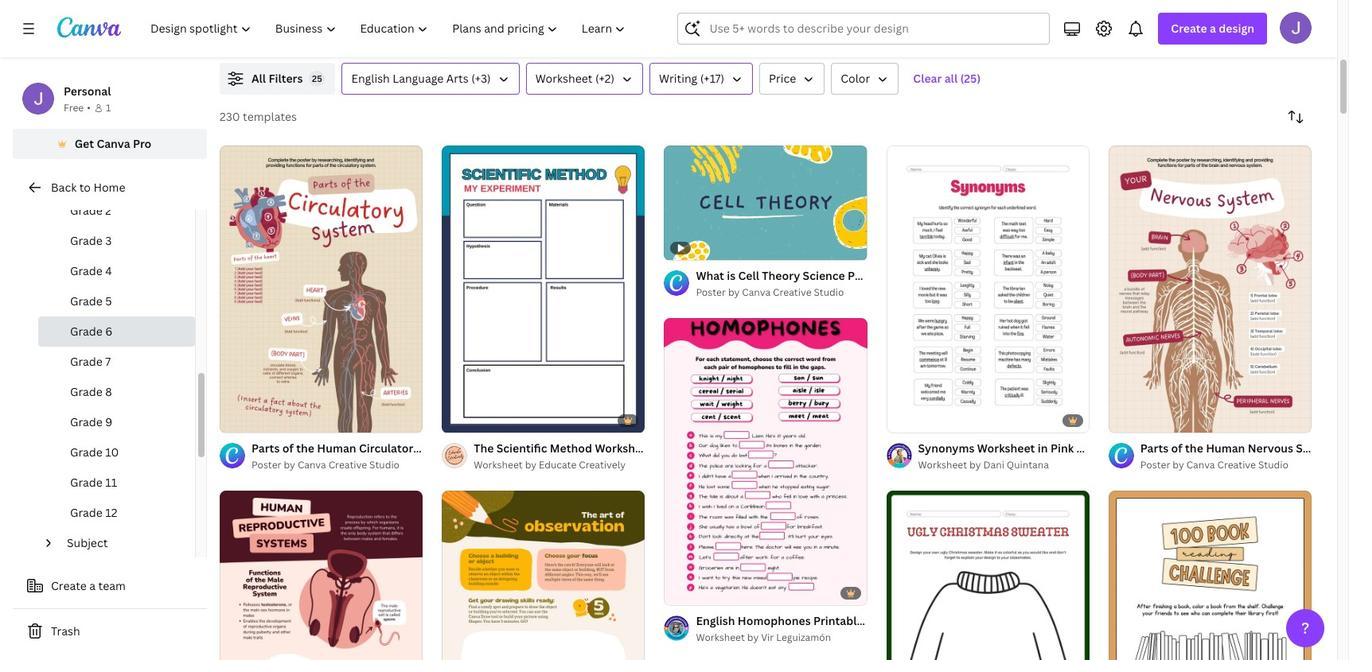 Task type: describe. For each thing, give the bounding box(es) containing it.
worksheet down synonyms
[[918, 459, 967, 472]]

creative inside the "the solar system lesson by canva creative studio"
[[331, 29, 369, 42]]

230 templates
[[220, 109, 297, 124]]

create for create a team
[[51, 579, 87, 594]]

11
[[105, 475, 117, 490]]

poster by canva creative studio link for the parts of the human nervous system science poster in pastel pink rose pink flat graphic style image
[[1141, 458, 1312, 474]]

all filters
[[252, 71, 303, 86]]

lesson for the
[[252, 29, 284, 42]]

grade 2 link
[[38, 196, 195, 226]]

design
[[1219, 21, 1255, 36]]

8
[[105, 385, 112, 400]]

personal
[[64, 84, 111, 99]]

a for team
[[89, 579, 96, 594]]

color button
[[831, 63, 899, 95]]

solar
[[274, 11, 302, 26]]

1 of 2 for parts of the human circulatory system science poster in light brown rose pink flat graphic style image
[[231, 414, 253, 426]]

simple
[[1077, 441, 1114, 456]]

and for motion
[[1166, 11, 1186, 26]]

230
[[220, 109, 240, 124]]

free
[[64, 101, 84, 115]]

price button
[[759, 63, 825, 95]]

filters
[[269, 71, 303, 86]]

writing (+17) button
[[650, 63, 753, 95]]

resources
[[921, 29, 969, 42]]

25 filter options selected element
[[309, 71, 325, 87]]

system
[[305, 11, 345, 26]]

3
[[105, 233, 112, 248]]

1 for second "1 of 2" link from right
[[231, 414, 236, 426]]

jacob simon image
[[1280, 12, 1312, 44]]

trash
[[51, 624, 80, 639]]

1 1 of 2 link from the left
[[220, 146, 423, 433]]

(+3)
[[471, 71, 491, 86]]

(+17)
[[700, 71, 724, 86]]

10
[[105, 445, 119, 460]]

worksheet by educate creatively link
[[474, 458, 645, 474]]

the
[[252, 11, 272, 26]]

(25)
[[960, 71, 981, 86]]

0 horizontal spatial 2
[[105, 203, 111, 218]]

grade for grade 5
[[70, 294, 103, 309]]

Search search field
[[710, 14, 1040, 44]]

viruses
[[904, 11, 944, 26]]

1 for 1st "1 of 2" link from the right
[[1120, 414, 1125, 426]]

poster for the parts of the human nervous system science poster in pastel pink rose pink flat graphic style image
[[1141, 459, 1171, 472]]

grade 5
[[70, 294, 112, 309]]

to
[[79, 180, 91, 195]]

grade 12 link
[[38, 498, 195, 529]]

poster by canva creative studio for the parts of the human nervous system science poster in pastel pink rose pink flat graphic style image
[[1141, 459, 1289, 472]]

vir
[[761, 631, 774, 644]]

grade for grade 11
[[70, 475, 103, 490]]

get
[[75, 136, 94, 151]]

homophones
[[738, 613, 811, 629]]

relationships
[[600, 11, 673, 26]]

subject
[[67, 536, 108, 551]]

force
[[1189, 11, 1219, 26]]

1 of 2 for the parts of the human nervous system science poster in pastel pink rose pink flat graphic style image
[[1120, 414, 1142, 426]]

grade 9 link
[[38, 408, 195, 438]]

studio inside symbiotic relationships lesson by canva creative studio
[[663, 29, 693, 42]]

lesson by canva creative studio link for symbiotic relationships
[[542, 28, 782, 44]]

2 for the parts of the human nervous system science poster in pastel pink rose pink flat graphic style image
[[1138, 414, 1142, 426]]

worksheet by vir leguizamón link
[[696, 630, 867, 646]]

worksheet (+2) button
[[526, 63, 643, 95]]

canva inside the "the solar system lesson by canva creative studio"
[[300, 29, 329, 42]]

templates
[[243, 109, 297, 124]]

grade 3
[[70, 233, 112, 248]]

by inside synonyms worksheet in pink simple style worksheet by dani quintana
[[970, 459, 981, 472]]

worksheet (+2)
[[536, 71, 615, 86]]

creative inside symbiotic relationships lesson by canva creative studio
[[622, 29, 660, 42]]

all
[[945, 71, 958, 86]]

language
[[393, 71, 444, 86]]

poster by canva creative studio link for parts of the human circulatory system science poster in light brown rose pink flat graphic style image
[[252, 458, 423, 474]]

the solar system link
[[252, 10, 491, 28]]

by inside motion and force lesson by dream bird designs
[[1159, 29, 1170, 42]]

bacteria
[[833, 11, 879, 26]]

clear all (25) button
[[905, 63, 989, 95]]

worksheet inside button
[[536, 71, 593, 86]]

designs
[[1227, 29, 1263, 42]]

edu
[[901, 29, 919, 42]]

the solar system lesson by canva creative studio
[[252, 11, 402, 42]]

bird
[[1205, 29, 1225, 42]]

writing (+17)
[[659, 71, 724, 86]]

motion and force link
[[1124, 10, 1349, 28]]

clear
[[913, 71, 942, 86]]

symbiotic relationships link
[[542, 10, 782, 28]]

create a team
[[51, 579, 126, 594]]

by inside bacteria and viruses lesson by ljr edu resources
[[868, 29, 879, 42]]

the scientific method worksheet in pink blue yellow fun hand drawn style image
[[442, 146, 645, 433]]

canva inside symbiotic relationships lesson by canva creative studio
[[591, 29, 619, 42]]

motion and force lesson by dream bird designs
[[1124, 11, 1263, 42]]

price
[[769, 71, 796, 86]]

symbiotic relationships lesson by canva creative studio
[[542, 11, 693, 42]]

back to home
[[51, 180, 125, 195]]

dani
[[984, 459, 1005, 472]]

grade 11
[[70, 475, 117, 490]]

bacteria and viruses link
[[833, 10, 1073, 28]]

pink
[[1051, 441, 1074, 456]]

dream
[[1172, 29, 1203, 42]]

get canva pro button
[[13, 129, 207, 159]]

lesson by canva creative studio link for the solar system
[[252, 28, 491, 44]]

all
[[252, 71, 266, 86]]

grade for grade 6
[[70, 324, 103, 339]]

team
[[98, 579, 126, 594]]

2 for parts of the human circulatory system science poster in light brown rose pink flat graphic style image
[[249, 414, 253, 426]]

100, 75, 50 and 25 book reading challenge english education worksheet in brown and cream fun sketch style image
[[1109, 491, 1312, 661]]

of for the parts of the human nervous system science poster in pastel pink rose pink flat graphic style image
[[1127, 414, 1136, 426]]



Task type: vqa. For each thing, say whether or not it's contained in the screenshot.
the 5
yes



Task type: locate. For each thing, give the bounding box(es) containing it.
grade 8
[[70, 385, 112, 400]]

get canva pro
[[75, 136, 152, 151]]

grade inside grade 3 link
[[70, 233, 103, 248]]

1 horizontal spatial 1
[[231, 414, 236, 426]]

functions of the human reproductive systems science poster in maroon light pink flat graphic style image
[[220, 491, 423, 661]]

1 horizontal spatial poster by canva creative studio
[[696, 285, 844, 299]]

grade left 6
[[70, 324, 103, 339]]

lesson down bacteria
[[833, 29, 865, 42]]

christmas drawing worksheet in green and red simple style image
[[887, 491, 1090, 661]]

creative
[[331, 29, 369, 42], [622, 29, 660, 42], [773, 285, 812, 299], [329, 459, 367, 472], [1218, 459, 1256, 472]]

grade for grade 12
[[70, 506, 103, 521]]

0 horizontal spatial lesson by canva creative studio link
[[252, 28, 491, 44]]

grade inside grade 9 link
[[70, 415, 103, 430]]

1 of from the left
[[238, 414, 246, 426]]

1 of 2 link
[[220, 146, 423, 433], [1109, 146, 1312, 433]]

7 grade from the top
[[70, 385, 103, 400]]

by inside the "the solar system lesson by canva creative studio"
[[286, 29, 298, 42]]

lesson inside symbiotic relationships lesson by canva creative studio
[[542, 29, 575, 42]]

8 grade from the top
[[70, 415, 103, 430]]

grade inside grade 7 link
[[70, 354, 103, 369]]

worksheet
[[536, 71, 593, 86], [977, 441, 1035, 456], [474, 459, 523, 472], [918, 459, 967, 472], [866, 613, 924, 629], [696, 631, 745, 644]]

canva inside button
[[97, 136, 130, 151]]

2 grade from the top
[[70, 233, 103, 248]]

2 lesson by canva creative studio link from the left
[[542, 28, 782, 44]]

grade
[[70, 203, 103, 218], [70, 233, 103, 248], [70, 264, 103, 279], [70, 294, 103, 309], [70, 324, 103, 339], [70, 354, 103, 369], [70, 385, 103, 400], [70, 415, 103, 430], [70, 445, 103, 460], [70, 475, 103, 490], [70, 506, 103, 521]]

1 horizontal spatial and
[[1166, 11, 1186, 26]]

english homophones printable worksheet worksheet by vir leguizamón
[[696, 613, 924, 644]]

2 and from the left
[[1166, 11, 1186, 26]]

clear all (25)
[[913, 71, 981, 86]]

create
[[1171, 21, 1207, 36], [51, 579, 87, 594]]

grade 6
[[70, 324, 113, 339]]

lesson down the
[[252, 29, 284, 42]]

by inside symbiotic relationships lesson by canva creative studio
[[577, 29, 588, 42]]

1 horizontal spatial poster
[[696, 285, 726, 299]]

1 horizontal spatial create
[[1171, 21, 1207, 36]]

grade left 12
[[70, 506, 103, 521]]

symbiotic
[[542, 11, 597, 26]]

1 1 of 2 from the left
[[231, 414, 253, 426]]

english for english homophones printable worksheet worksheet by vir leguizamón
[[696, 613, 735, 629]]

synonyms worksheet in pink simple style worksheet by dani quintana
[[918, 441, 1145, 472]]

create inside "create a design" dropdown button
[[1171, 21, 1207, 36]]

grade left the 11
[[70, 475, 103, 490]]

1
[[106, 101, 111, 115], [231, 414, 236, 426], [1120, 414, 1125, 426]]

1 horizontal spatial 1 of 2
[[1120, 414, 1142, 426]]

lesson by canva creative studio link down relationships
[[542, 28, 782, 44]]

7
[[105, 354, 111, 369]]

grade 4
[[70, 264, 112, 279]]

grade for grade 9
[[70, 415, 103, 430]]

25
[[312, 72, 322, 84]]

a
[[1210, 21, 1216, 36], [89, 579, 96, 594]]

grade inside grade 10 link
[[70, 445, 103, 460]]

poster for parts of the human circulatory system science poster in light brown rose pink flat graphic style image
[[252, 459, 281, 472]]

2 1 of 2 from the left
[[1120, 414, 1142, 426]]

lesson
[[252, 29, 284, 42], [542, 29, 575, 42], [833, 29, 865, 42], [1124, 29, 1156, 42]]

creatively
[[579, 459, 626, 472]]

grade 10
[[70, 445, 119, 460]]

0 horizontal spatial 1 of 2
[[231, 414, 253, 426]]

by inside english homophones printable worksheet worksheet by vir leguizamón
[[747, 631, 759, 644]]

english left language
[[351, 71, 390, 86]]

lesson by canva creative studio link down system
[[252, 28, 491, 44]]

0 horizontal spatial of
[[238, 414, 246, 426]]

color
[[841, 71, 870, 86]]

english for english language arts (+3)
[[351, 71, 390, 86]]

0 horizontal spatial poster by canva creative studio
[[252, 459, 400, 472]]

lesson inside bacteria and viruses lesson by ljr edu resources
[[833, 29, 865, 42]]

grade 10 link
[[38, 438, 195, 468]]

grade for grade 2
[[70, 203, 103, 218]]

studio inside the "the solar system lesson by canva creative studio"
[[372, 29, 402, 42]]

worksheet up worksheet by dani quintana link
[[977, 441, 1035, 456]]

4 lesson from the left
[[1124, 29, 1156, 42]]

synonyms
[[918, 441, 975, 456]]

2 horizontal spatial poster
[[1141, 459, 1171, 472]]

0 horizontal spatial 1 of 2 link
[[220, 146, 423, 433]]

writing
[[659, 71, 698, 86]]

11 grade from the top
[[70, 506, 103, 521]]

2
[[105, 203, 111, 218], [249, 414, 253, 426], [1138, 414, 1142, 426]]

1 horizontal spatial english
[[696, 613, 735, 629]]

create a design button
[[1159, 13, 1267, 45]]

grade for grade 10
[[70, 445, 103, 460]]

2 of from the left
[[1127, 414, 1136, 426]]

lesson by ljr edu resources link
[[833, 28, 1073, 44]]

1 horizontal spatial 2
[[249, 414, 253, 426]]

lesson by dream bird designs link
[[1124, 28, 1349, 44]]

poster by canva creative studio link
[[696, 285, 867, 301], [252, 458, 423, 474], [1141, 458, 1312, 474]]

2 horizontal spatial poster by canva creative studio link
[[1141, 458, 1312, 474]]

0 horizontal spatial english
[[351, 71, 390, 86]]

grade left 7
[[70, 354, 103, 369]]

top level navigation element
[[140, 13, 640, 45]]

and for bacteria
[[881, 11, 902, 26]]

grade 7 link
[[38, 347, 195, 377]]

quintana
[[1007, 459, 1049, 472]]

3 grade from the top
[[70, 264, 103, 279]]

1 vertical spatial a
[[89, 579, 96, 594]]

of
[[238, 414, 246, 426], [1127, 414, 1136, 426]]

motion
[[1124, 11, 1163, 26]]

1 horizontal spatial 1 of 2 link
[[1109, 146, 1312, 433]]

0 horizontal spatial and
[[881, 11, 902, 26]]

a inside "create a design" dropdown button
[[1210, 21, 1216, 36]]

grade inside grade 8 link
[[70, 385, 103, 400]]

synonyms worksheet in pink simple style image
[[887, 146, 1090, 433]]

worksheet left "(+2)"
[[536, 71, 593, 86]]

free •
[[64, 101, 91, 115]]

english inside button
[[351, 71, 390, 86]]

1 horizontal spatial a
[[1210, 21, 1216, 36]]

printable
[[814, 613, 864, 629]]

bacteria and viruses lesson by ljr edu resources
[[833, 11, 969, 42]]

None search field
[[678, 13, 1050, 45]]

grade left 8
[[70, 385, 103, 400]]

lesson for bacteria
[[833, 29, 865, 42]]

grade left 3
[[70, 233, 103, 248]]

grade 11 link
[[38, 468, 195, 498]]

a inside create a team button
[[89, 579, 96, 594]]

(+2)
[[595, 71, 615, 86]]

lesson for motion
[[1124, 29, 1156, 42]]

motion and force image
[[1092, 0, 1349, 4]]

0 horizontal spatial poster by canva creative studio link
[[252, 458, 423, 474]]

4 grade from the top
[[70, 294, 103, 309]]

and inside bacteria and viruses lesson by ljr edu resources
[[881, 11, 902, 26]]

create inside create a team button
[[51, 579, 87, 594]]

english language arts (+3) button
[[342, 63, 520, 95]]

grade inside grade 12 link
[[70, 506, 103, 521]]

grade for grade 7
[[70, 354, 103, 369]]

and up dream
[[1166, 11, 1186, 26]]

poster by canva creative studio for parts of the human circulatory system science poster in light brown rose pink flat graphic style image
[[252, 459, 400, 472]]

and
[[881, 11, 902, 26], [1166, 11, 1186, 26]]

parts of the human nervous system science poster in pastel pink rose pink flat graphic style image
[[1109, 146, 1312, 433]]

9 grade from the top
[[70, 445, 103, 460]]

worksheet left educate
[[474, 459, 523, 472]]

10 grade from the top
[[70, 475, 103, 490]]

0 horizontal spatial a
[[89, 579, 96, 594]]

style
[[1117, 441, 1145, 456]]

back to home link
[[13, 172, 207, 204]]

grade 12
[[70, 506, 117, 521]]

lesson down motion
[[1124, 29, 1156, 42]]

0 vertical spatial english
[[351, 71, 390, 86]]

1 and from the left
[[881, 11, 902, 26]]

grade inside grade 2 link
[[70, 203, 103, 218]]

0 horizontal spatial 1
[[106, 101, 111, 115]]

1 horizontal spatial poster by canva creative studio link
[[696, 285, 867, 301]]

1 horizontal spatial lesson by canva creative studio link
[[542, 28, 782, 44]]

grade down to
[[70, 203, 103, 218]]

grade inside "grade 4" link
[[70, 264, 103, 279]]

educate
[[539, 459, 577, 472]]

1 grade from the top
[[70, 203, 103, 218]]

1 lesson from the left
[[252, 29, 284, 42]]

grade 5 link
[[38, 287, 195, 317]]

synonyms worksheet in pink simple style link
[[918, 440, 1145, 458]]

lesson inside motion and force lesson by dream bird designs
[[1124, 29, 1156, 42]]

4
[[105, 264, 112, 279]]

grade left 10
[[70, 445, 103, 460]]

12
[[105, 506, 117, 521]]

0 horizontal spatial poster
[[252, 459, 281, 472]]

3 lesson from the left
[[833, 29, 865, 42]]

grade 2
[[70, 203, 111, 218]]

2 horizontal spatial poster by canva creative studio
[[1141, 459, 1289, 472]]

and up ljr on the top of page
[[881, 11, 902, 26]]

grade inside 'grade 11' link
[[70, 475, 103, 490]]

grade left 4
[[70, 264, 103, 279]]

a for design
[[1210, 21, 1216, 36]]

grade 8 link
[[38, 377, 195, 408]]

subject button
[[61, 529, 185, 559]]

9
[[105, 415, 113, 430]]

0 vertical spatial create
[[1171, 21, 1207, 36]]

english inside english homophones printable worksheet worksheet by vir leguizamón
[[696, 613, 735, 629]]

create a design
[[1171, 21, 1255, 36]]

1 lesson by canva creative studio link from the left
[[252, 28, 491, 44]]

2 horizontal spatial 2
[[1138, 414, 1142, 426]]

grade left 9 at bottom left
[[70, 415, 103, 430]]

parts of the human circulatory system science poster in light brown rose pink flat graphic style image
[[220, 146, 423, 433]]

6
[[105, 324, 113, 339]]

2 1 of 2 link from the left
[[1109, 146, 1312, 433]]

0 horizontal spatial create
[[51, 579, 87, 594]]

5
[[105, 294, 112, 309]]

grade for grade 8
[[70, 385, 103, 400]]

of for parts of the human circulatory system science poster in light brown rose pink flat graphic style image
[[238, 414, 246, 426]]

studio
[[372, 29, 402, 42], [663, 29, 693, 42], [814, 285, 844, 299], [369, 459, 400, 472], [1259, 459, 1289, 472]]

1 vertical spatial english
[[696, 613, 735, 629]]

and inside motion and force lesson by dream bird designs
[[1166, 11, 1186, 26]]

trash link
[[13, 616, 207, 648]]

1 horizontal spatial of
[[1127, 414, 1136, 426]]

6 grade from the top
[[70, 354, 103, 369]]

worksheet right printable
[[866, 613, 924, 629]]

2 lesson from the left
[[542, 29, 575, 42]]

•
[[87, 101, 91, 115]]

leguizamón
[[776, 631, 831, 644]]

by
[[286, 29, 298, 42], [577, 29, 588, 42], [868, 29, 879, 42], [1159, 29, 1170, 42], [728, 285, 740, 299], [284, 459, 295, 472], [525, 459, 537, 472], [970, 459, 981, 472], [1173, 459, 1184, 472], [747, 631, 759, 644]]

0 vertical spatial a
[[1210, 21, 1216, 36]]

worksheet left vir
[[696, 631, 745, 644]]

english homophones printable worksheet image
[[664, 318, 867, 605]]

1 vertical spatial create
[[51, 579, 87, 594]]

grade left "5"
[[70, 294, 103, 309]]

grade inside grade 5 link
[[70, 294, 103, 309]]

worksheet by dani quintana link
[[918, 458, 1090, 474]]

worksheet by educate creatively
[[474, 459, 626, 472]]

english
[[351, 71, 390, 86], [696, 613, 735, 629]]

grade 7
[[70, 354, 111, 369]]

grade for grade 4
[[70, 264, 103, 279]]

create for create a design
[[1171, 21, 1207, 36]]

lesson down symbiotic
[[542, 29, 575, 42]]

justin jones the curiosity chronicles lesson 1 - 'watching with intent' the art of observation worksheet image
[[442, 491, 645, 661]]

poster by canva creative studio
[[696, 285, 844, 299], [252, 459, 400, 472], [1141, 459, 1289, 472]]

2 horizontal spatial 1
[[1120, 414, 1125, 426]]

grade 9
[[70, 415, 113, 430]]

grade 3 link
[[38, 226, 195, 256]]

5 grade from the top
[[70, 324, 103, 339]]

create a team button
[[13, 571, 207, 603]]

english left homophones
[[696, 613, 735, 629]]

Sort by button
[[1280, 101, 1312, 133]]

lesson inside the "the solar system lesson by canva creative studio"
[[252, 29, 284, 42]]

grade for grade 3
[[70, 233, 103, 248]]



